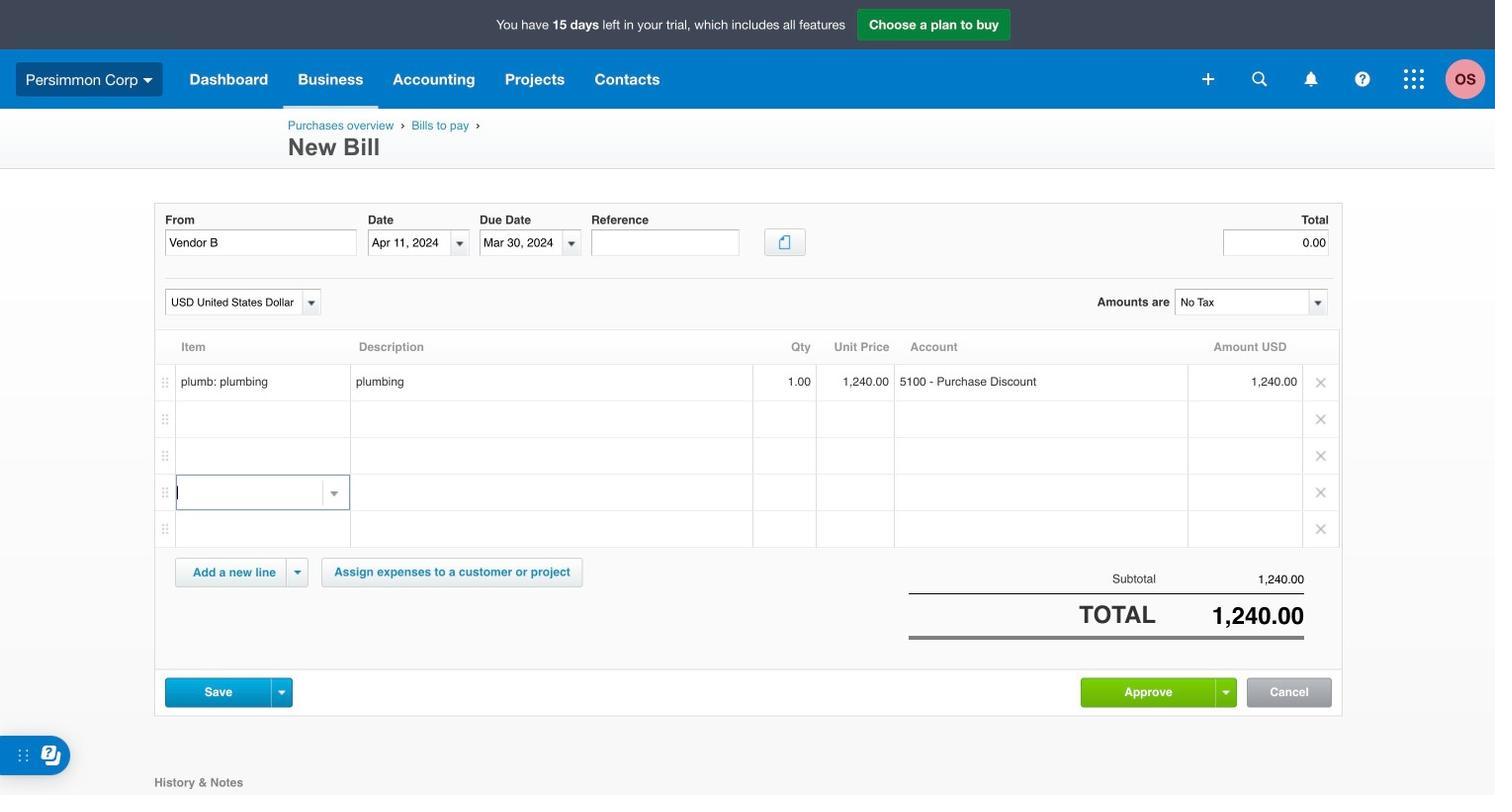 Task type: vqa. For each thing, say whether or not it's contained in the screenshot.
More add line options... image on the bottom
yes



Task type: locate. For each thing, give the bounding box(es) containing it.
3 svg image from the left
[[1355, 72, 1370, 87]]

None text field
[[165, 230, 357, 256], [591, 230, 740, 256], [1223, 230, 1329, 256], [481, 231, 563, 255], [166, 290, 300, 314], [1156, 573, 1304, 586], [1156, 602, 1304, 630], [165, 230, 357, 256], [591, 230, 740, 256], [1223, 230, 1329, 256], [481, 231, 563, 255], [166, 290, 300, 314], [1156, 573, 1304, 586], [1156, 602, 1304, 630]]

0 vertical spatial delete line item image
[[1303, 365, 1339, 400]]

1 svg image from the left
[[1252, 72, 1267, 87]]

1 vertical spatial delete line item image
[[1303, 511, 1339, 547]]

2 svg image from the left
[[1305, 72, 1318, 87]]

svg image
[[1404, 69, 1424, 89], [1202, 73, 1214, 85], [143, 78, 153, 83]]

svg image
[[1252, 72, 1267, 87], [1305, 72, 1318, 87], [1355, 72, 1370, 87]]

delete line item image
[[1303, 401, 1339, 437], [1303, 438, 1339, 474], [1303, 475, 1339, 510]]

2 horizontal spatial svg image
[[1404, 69, 1424, 89]]

delete line item image
[[1303, 365, 1339, 400], [1303, 511, 1339, 547]]

1 horizontal spatial svg image
[[1305, 72, 1318, 87]]

2 horizontal spatial svg image
[[1355, 72, 1370, 87]]

1 horizontal spatial svg image
[[1202, 73, 1214, 85]]

0 vertical spatial delete line item image
[[1303, 401, 1339, 437]]

0 horizontal spatial svg image
[[1252, 72, 1267, 87]]

banner
[[0, 0, 1495, 109]]

None text field
[[369, 231, 451, 255], [1176, 290, 1308, 314], [177, 476, 324, 509], [369, 231, 451, 255], [1176, 290, 1308, 314], [177, 476, 324, 509]]

0 horizontal spatial svg image
[[143, 78, 153, 83]]

1 vertical spatial delete line item image
[[1303, 438, 1339, 474]]

2 vertical spatial delete line item image
[[1303, 475, 1339, 510]]



Task type: describe. For each thing, give the bounding box(es) containing it.
more save options... image
[[278, 691, 285, 695]]

more approve options... image
[[1223, 691, 1230, 695]]

1 delete line item image from the top
[[1303, 365, 1339, 400]]

2 delete line item image from the top
[[1303, 438, 1339, 474]]

more add line options... image
[[294, 571, 301, 575]]

2 delete line item image from the top
[[1303, 511, 1339, 547]]

3 delete line item image from the top
[[1303, 475, 1339, 510]]

1 delete line item image from the top
[[1303, 401, 1339, 437]]



